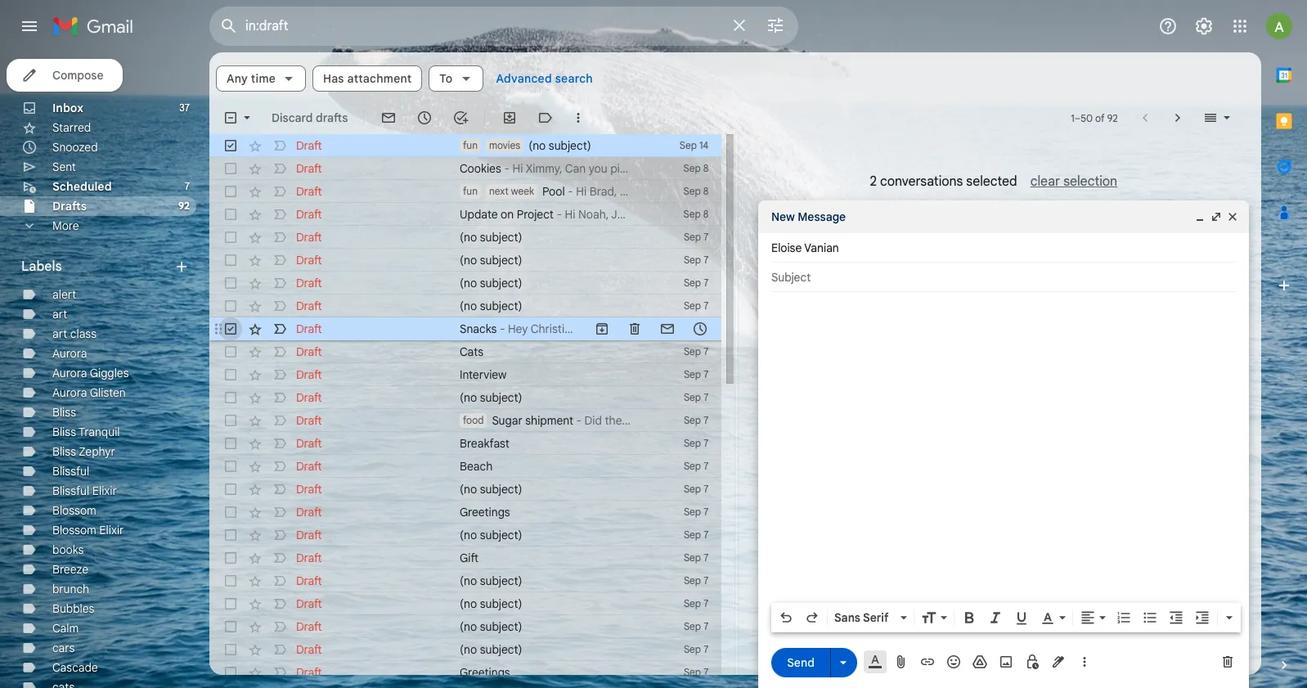 Task type: locate. For each thing, give the bounding box(es) containing it.
blissful for blissful link
[[52, 464, 89, 479]]

1 vertical spatial sep 8
[[684, 185, 709, 197]]

inbox link
[[52, 101, 83, 115]]

- up next week
[[504, 161, 510, 176]]

more image
[[571, 110, 587, 126]]

2 bliss from the top
[[52, 425, 76, 439]]

sep for 22th row from the bottom
[[684, 185, 701, 197]]

0 vertical spatial fun
[[463, 139, 478, 151]]

2 blossom from the top
[[52, 523, 96, 538]]

1 blossom from the top
[[52, 503, 96, 518]]

more
[[52, 218, 79, 233]]

elixir for blissful elixir
[[92, 484, 117, 498]]

7 for 7th row from the bottom of the page
[[704, 529, 709, 541]]

- right the pool
[[568, 184, 573, 199]]

0 vertical spatial 8
[[704, 162, 709, 174]]

sep for 7th row from the bottom of the page
[[684, 529, 701, 541]]

main content
[[209, 52, 1262, 688]]

blossom down blissful elixir link
[[52, 503, 96, 518]]

subject) for fourth (no subject) link from the bottom
[[480, 574, 522, 588]]

subject) for 5th (no subject) link from the top
[[480, 390, 522, 405]]

advanced
[[496, 71, 552, 86]]

0 vertical spatial sep 8
[[684, 162, 709, 174]]

1 vertical spatial blossom
[[52, 523, 96, 538]]

1 (no subject) link from the top
[[460, 229, 632, 245]]

- for snacks -
[[500, 322, 505, 336]]

1 vertical spatial bliss
[[52, 425, 76, 439]]

14 row from the top
[[209, 432, 722, 455]]

2 greetings from the top
[[460, 665, 510, 680]]

13 row from the top
[[209, 409, 722, 432]]

1 vertical spatial greetings
[[460, 665, 510, 680]]

0 vertical spatial greetings
[[460, 505, 510, 520]]

1 vertical spatial fun
[[463, 185, 478, 197]]

3 sep 8 from the top
[[684, 208, 709, 220]]

main content containing 2 conversations selected
[[209, 52, 1262, 688]]

6 (no subject) link from the top
[[460, 481, 632, 498]]

sep for 20th row
[[684, 574, 701, 587]]

subject) for tenth (no subject) link from the top
[[480, 619, 522, 634]]

Message Body text field
[[772, 300, 1236, 598]]

elixir for blossom elixir
[[99, 523, 124, 538]]

None search field
[[209, 7, 799, 46]]

(no subject)
[[529, 138, 591, 153], [460, 230, 522, 245], [460, 253, 522, 268], [460, 276, 522, 291], [460, 299, 522, 313], [460, 390, 522, 405], [460, 482, 522, 497], [460, 528, 522, 543], [460, 574, 522, 588], [460, 597, 522, 611], [460, 619, 522, 634], [460, 642, 522, 657]]

7 for 17th row from the bottom of the page
[[704, 300, 709, 312]]

2 art from the top
[[52, 327, 67, 341]]

1 fun from the top
[[463, 139, 478, 151]]

pool
[[543, 184, 565, 199]]

fun for pool
[[463, 185, 478, 197]]

sep 8 for update on project -
[[684, 208, 709, 220]]

draft
[[296, 138, 322, 153], [296, 161, 322, 176], [296, 184, 322, 199], [296, 207, 322, 222], [296, 230, 322, 245], [296, 253, 322, 268], [296, 276, 322, 291], [296, 299, 322, 313], [296, 322, 322, 336], [296, 345, 322, 359], [296, 367, 322, 382], [296, 390, 322, 405], [296, 413, 322, 428], [296, 436, 322, 451], [296, 459, 322, 474], [296, 482, 322, 497], [296, 505, 322, 520], [296, 528, 322, 543], [296, 551, 322, 565], [296, 574, 322, 588], [296, 597, 322, 611], [296, 619, 322, 634], [296, 642, 322, 657], [296, 665, 322, 680]]

advanced search button
[[490, 64, 600, 93]]

0 horizontal spatial 92
[[178, 200, 190, 212]]

2 conversations selected
[[870, 173, 1018, 190]]

1 vertical spatial greetings link
[[460, 664, 632, 681]]

(no for fourth (no subject) link from the bottom
[[460, 574, 477, 588]]

elixir down blissful elixir
[[99, 523, 124, 538]]

7 for seventh row from the top
[[704, 277, 709, 289]]

- for pool -
[[568, 184, 573, 199]]

- for cookies -
[[504, 161, 510, 176]]

0 vertical spatial blissful
[[52, 464, 89, 479]]

5 (no subject) link from the top
[[460, 390, 632, 406]]

sep for 16th row from the top
[[684, 483, 701, 495]]

2 vertical spatial sep 8
[[684, 208, 709, 220]]

breeze
[[52, 562, 88, 577]]

1 vertical spatial blissful
[[52, 484, 89, 498]]

bliss for bliss tranquil
[[52, 425, 76, 439]]

4 row from the top
[[209, 203, 722, 226]]

clear selection
[[1031, 173, 1118, 190]]

new message dialog
[[759, 200, 1250, 688]]

2 vertical spatial 8
[[704, 208, 709, 220]]

13 sep 7 from the top
[[684, 529, 709, 541]]

art down art link
[[52, 327, 67, 341]]

sep for 17th row
[[684, 506, 701, 518]]

cats link
[[460, 344, 632, 360]]

send button
[[772, 648, 831, 677]]

0 vertical spatial bliss
[[52, 405, 76, 420]]

20 draft from the top
[[296, 574, 322, 588]]

1 vertical spatial 92
[[178, 200, 190, 212]]

(no for 8th (no subject) link from the bottom
[[460, 299, 477, 313]]

alert link
[[52, 287, 76, 302]]

toolbar
[[586, 321, 717, 337]]

zephyr
[[79, 444, 115, 459]]

sep for 3rd row from the bottom of the page
[[684, 620, 701, 633]]

snooze image
[[417, 110, 433, 126]]

elixir
[[92, 484, 117, 498], [99, 523, 124, 538]]

17 sep 7 from the top
[[684, 620, 709, 633]]

interview link
[[460, 367, 632, 383]]

1 vertical spatial 8
[[704, 185, 709, 197]]

sep for 10th row from the bottom of the page
[[684, 460, 701, 472]]

advanced search options image
[[759, 9, 792, 42]]

1 bliss from the top
[[52, 405, 76, 420]]

bliss up blissful link
[[52, 444, 76, 459]]

3 8 from the top
[[704, 208, 709, 220]]

breeze link
[[52, 562, 88, 577]]

bliss zephyr link
[[52, 444, 115, 459]]

selection
[[1064, 173, 1118, 190]]

24 draft from the top
[[296, 665, 322, 680]]

7
[[185, 180, 190, 192], [704, 231, 709, 243], [704, 254, 709, 266], [704, 277, 709, 289], [704, 300, 709, 312], [704, 345, 709, 358], [704, 368, 709, 381], [704, 391, 709, 403], [704, 414, 709, 426], [704, 437, 709, 449], [704, 460, 709, 472], [704, 483, 709, 495], [704, 506, 709, 518], [704, 529, 709, 541], [704, 552, 709, 564], [704, 574, 709, 587], [704, 597, 709, 610], [704, 620, 709, 633], [704, 643, 709, 655], [704, 666, 709, 678]]

sep 8 for cookies -
[[684, 162, 709, 174]]

1 greetings link from the top
[[460, 504, 632, 520]]

sep for 15th row from the bottom
[[684, 345, 701, 358]]

compose button
[[7, 59, 123, 92]]

18 sep 7 from the top
[[684, 643, 709, 655]]

bliss down bliss link
[[52, 425, 76, 439]]

labels navigation
[[0, 52, 209, 688]]

8 for update on project -
[[704, 208, 709, 220]]

8
[[704, 162, 709, 174], [704, 185, 709, 197], [704, 208, 709, 220]]

sep for fourth row from the top of the page
[[684, 208, 701, 220]]

1 50 of 92
[[1071, 112, 1118, 124]]

2 greetings link from the top
[[460, 664, 632, 681]]

24 row from the top
[[209, 661, 722, 684]]

tab list
[[1262, 52, 1308, 629]]

7 row from the top
[[209, 272, 722, 295]]

1 aurora from the top
[[52, 346, 87, 361]]

bliss zephyr
[[52, 444, 115, 459]]

15 sep 7 from the top
[[684, 574, 709, 587]]

19 sep 7 from the top
[[684, 666, 709, 678]]

-
[[504, 161, 510, 176], [568, 184, 573, 199], [557, 207, 562, 222], [500, 322, 505, 336], [577, 413, 582, 428]]

fun
[[463, 139, 478, 151], [463, 185, 478, 197]]

7 for 3rd row from the bottom of the page
[[704, 620, 709, 633]]

cars link
[[52, 641, 75, 655]]

7 for 12th row from the bottom
[[704, 414, 709, 426]]

sep for 13th row from the bottom of the page
[[684, 391, 701, 403]]

(no subject) link
[[460, 229, 632, 245], [460, 252, 632, 268], [460, 275, 632, 291], [460, 298, 632, 314], [460, 390, 632, 406], [460, 481, 632, 498], [460, 527, 632, 543], [460, 573, 632, 589], [460, 596, 632, 612], [460, 619, 632, 635], [460, 642, 632, 658]]

7 for 16th row from the top
[[704, 483, 709, 495]]

2 vertical spatial aurora
[[52, 385, 87, 400]]

1 greetings from the top
[[460, 505, 510, 520]]

move to inbox image
[[502, 110, 518, 126]]

starred link
[[52, 120, 91, 135]]

10 draft from the top
[[296, 345, 322, 359]]

giggles
[[90, 366, 129, 381]]

2 draft from the top
[[296, 161, 322, 176]]

scheduled link
[[52, 179, 112, 194]]

0 vertical spatial art
[[52, 307, 67, 322]]

aurora up bliss link
[[52, 385, 87, 400]]

1 sep 7 from the top
[[684, 231, 709, 243]]

(no for fifth (no subject) link from the bottom
[[460, 528, 477, 543]]

22 draft from the top
[[296, 619, 322, 634]]

cars
[[52, 641, 75, 655]]

2
[[870, 173, 877, 190]]

7 for 23th row from the top of the page
[[704, 643, 709, 655]]

8 sep 7 from the top
[[684, 414, 709, 426]]

sep for 14th row from the top of the page
[[684, 437, 701, 449]]

fun down the cookies at the left top of page
[[463, 185, 478, 197]]

1 sep 8 from the top
[[684, 162, 709, 174]]

92
[[1108, 112, 1118, 124], [178, 200, 190, 212]]

1 vertical spatial elixir
[[99, 523, 124, 538]]

1 8 from the top
[[704, 162, 709, 174]]

1 vertical spatial aurora
[[52, 366, 87, 381]]

formatting options toolbar
[[772, 603, 1241, 633]]

13 draft from the top
[[296, 413, 322, 428]]

brunch link
[[52, 582, 89, 597]]

update
[[460, 207, 498, 222]]

blissful down bliss zephyr "link"
[[52, 464, 89, 479]]

16 draft from the top
[[296, 482, 322, 497]]

blossom link
[[52, 503, 96, 518]]

has attachment button
[[313, 65, 423, 92]]

subject) for 11th (no subject) link from the bottom of the page
[[480, 230, 522, 245]]

11 (no subject) link from the top
[[460, 642, 632, 658]]

1 art from the top
[[52, 307, 67, 322]]

- right snacks
[[500, 322, 505, 336]]

blossom down blossom link
[[52, 523, 96, 538]]

1 vertical spatial art
[[52, 327, 67, 341]]

0 vertical spatial blossom
[[52, 503, 96, 518]]

books link
[[52, 543, 84, 557]]

send
[[787, 655, 815, 670]]

gmail image
[[52, 10, 142, 43]]

7 for 24th row
[[704, 666, 709, 678]]

clear selection link
[[1018, 173, 1118, 190]]

2 vertical spatial bliss
[[52, 444, 76, 459]]

scheduled
[[52, 179, 112, 194]]

1 horizontal spatial 92
[[1108, 112, 1118, 124]]

week
[[511, 185, 534, 197]]

interview
[[460, 367, 507, 382]]

1
[[1071, 112, 1075, 124]]

fun for (no subject)
[[463, 139, 478, 151]]

row
[[209, 134, 722, 157], [209, 157, 722, 180], [209, 180, 722, 203], [209, 203, 722, 226], [209, 226, 722, 249], [209, 249, 722, 272], [209, 272, 722, 295], [209, 295, 722, 318], [209, 318, 722, 340], [209, 340, 722, 363], [209, 363, 722, 386], [209, 386, 722, 409], [209, 409, 722, 432], [209, 432, 722, 455], [209, 455, 722, 478], [209, 478, 722, 501], [209, 501, 722, 524], [209, 524, 722, 547], [209, 547, 722, 570], [209, 570, 722, 592], [209, 592, 722, 615], [209, 615, 722, 638], [209, 638, 722, 661], [209, 661, 722, 684]]

bliss for bliss link
[[52, 405, 76, 420]]

22 row from the top
[[209, 615, 722, 638]]

elixir up blossom link
[[92, 484, 117, 498]]

update on project -
[[460, 207, 565, 222]]

cookies -
[[460, 161, 513, 176]]

aurora down art class on the top left
[[52, 346, 87, 361]]

shipment
[[526, 413, 574, 428]]

discard drafts
[[272, 110, 348, 125]]

greetings link for 17th row
[[460, 504, 632, 520]]

6 draft from the top
[[296, 253, 322, 268]]

4 sep 7 from the top
[[684, 300, 709, 312]]

sep 8
[[684, 162, 709, 174], [684, 185, 709, 197], [684, 208, 709, 220]]

- right the shipment on the bottom left of page
[[577, 413, 582, 428]]

14 draft from the top
[[296, 436, 322, 451]]

7 for 20th row
[[704, 574, 709, 587]]

snacks
[[460, 322, 497, 336]]

8 for cookies -
[[704, 162, 709, 174]]

starred
[[52, 120, 91, 135]]

subject) for 10th (no subject) link from the bottom
[[480, 253, 522, 268]]

- down "pool -"
[[557, 207, 562, 222]]

0 vertical spatial elixir
[[92, 484, 117, 498]]

10 (no subject) link from the top
[[460, 619, 632, 635]]

glisten
[[90, 385, 126, 400]]

tranquil
[[79, 425, 120, 439]]

0 vertical spatial 92
[[1108, 112, 1118, 124]]

1 blissful from the top
[[52, 464, 89, 479]]

bliss up bliss tranquil link
[[52, 405, 76, 420]]

None checkbox
[[223, 110, 239, 126], [223, 160, 239, 177], [223, 183, 239, 200], [223, 229, 239, 245], [223, 252, 239, 268], [223, 275, 239, 291], [223, 367, 239, 383], [223, 390, 239, 406], [223, 458, 239, 475], [223, 481, 239, 498], [223, 504, 239, 520], [223, 527, 239, 543], [223, 550, 239, 566], [223, 596, 239, 612], [223, 619, 239, 635], [223, 642, 239, 658], [223, 110, 239, 126], [223, 160, 239, 177], [223, 183, 239, 200], [223, 229, 239, 245], [223, 252, 239, 268], [223, 275, 239, 291], [223, 367, 239, 383], [223, 390, 239, 406], [223, 458, 239, 475], [223, 481, 239, 498], [223, 504, 239, 520], [223, 527, 239, 543], [223, 550, 239, 566], [223, 596, 239, 612], [223, 619, 239, 635], [223, 642, 239, 658]]

art class link
[[52, 327, 97, 341]]

7 for 11th row
[[704, 368, 709, 381]]

compose
[[52, 68, 103, 83]]

fun up the cookies at the left top of page
[[463, 139, 478, 151]]

sep for 11th row
[[684, 368, 701, 381]]

sent link
[[52, 160, 76, 174]]

3 bliss from the top
[[52, 444, 76, 459]]

None checkbox
[[223, 137, 239, 154], [223, 206, 239, 223], [223, 298, 239, 314], [223, 321, 239, 337], [223, 344, 239, 360], [223, 412, 239, 429], [223, 435, 239, 452], [223, 573, 239, 589], [223, 664, 239, 681], [223, 137, 239, 154], [223, 206, 239, 223], [223, 298, 239, 314], [223, 321, 239, 337], [223, 344, 239, 360], [223, 412, 239, 429], [223, 435, 239, 452], [223, 573, 239, 589], [223, 664, 239, 681]]

6 sep 7 from the top
[[684, 368, 709, 381]]

2 blissful from the top
[[52, 484, 89, 498]]

2 aurora from the top
[[52, 366, 87, 381]]

has
[[323, 71, 344, 86]]

blissful down blissful link
[[52, 484, 89, 498]]

sep for seventh row from the top
[[684, 277, 701, 289]]

0 vertical spatial aurora
[[52, 346, 87, 361]]

aurora for aurora glisten
[[52, 385, 87, 400]]

sep for 24th row from the bottom of the page
[[680, 139, 697, 151]]

11 draft from the top
[[296, 367, 322, 382]]

37
[[179, 101, 190, 114]]

art link
[[52, 307, 67, 322]]

sep for 21th row from the top of the page
[[684, 597, 701, 610]]

0 vertical spatial greetings link
[[460, 504, 632, 520]]

2 fun from the top
[[463, 185, 478, 197]]

sep
[[680, 139, 697, 151], [684, 162, 701, 174], [684, 185, 701, 197], [684, 208, 701, 220], [684, 231, 701, 243], [684, 254, 701, 266], [684, 277, 701, 289], [684, 300, 701, 312], [684, 345, 701, 358], [684, 368, 701, 381], [684, 391, 701, 403], [684, 414, 701, 426], [684, 437, 701, 449], [684, 460, 701, 472], [684, 483, 701, 495], [684, 506, 701, 518], [684, 529, 701, 541], [684, 552, 701, 564], [684, 574, 701, 587], [684, 597, 701, 610], [684, 620, 701, 633], [684, 643, 701, 655], [684, 666, 701, 678]]

7 sep 7 from the top
[[684, 391, 709, 403]]

7 for 17th row
[[704, 506, 709, 518]]

art down alert
[[52, 307, 67, 322]]

main menu image
[[20, 16, 39, 36]]

17 draft from the top
[[296, 505, 322, 520]]

blissful for blissful elixir
[[52, 484, 89, 498]]

has attachment
[[323, 71, 412, 86]]

aurora down aurora link
[[52, 366, 87, 381]]

eloise vanian
[[772, 241, 839, 255]]

3 aurora from the top
[[52, 385, 87, 400]]



Task type: describe. For each thing, give the bounding box(es) containing it.
subject) for 8th (no subject) link from the bottom
[[480, 299, 522, 313]]

eloise
[[772, 241, 802, 255]]

7 for 10th row from the bottom of the page
[[704, 460, 709, 472]]

cookies
[[460, 161, 501, 176]]

sep for 12th row from the bottom
[[684, 414, 701, 426]]

7 (no subject) link from the top
[[460, 527, 632, 543]]

attachment
[[347, 71, 412, 86]]

pool -
[[543, 184, 576, 199]]

greetings link for 24th row
[[460, 664, 632, 681]]

food
[[463, 414, 484, 426]]

subject) for 9th (no subject) link from the bottom of the page
[[480, 276, 522, 291]]

sep for 2nd row from the top
[[684, 162, 701, 174]]

snoozed
[[52, 140, 98, 155]]

drafts link
[[52, 199, 87, 214]]

7 for 21th row from the top of the page
[[704, 597, 709, 610]]

food sugar shipment -
[[463, 413, 585, 428]]

class
[[70, 327, 97, 341]]

conversations
[[881, 173, 963, 190]]

bliss tranquil link
[[52, 425, 120, 439]]

drafts
[[316, 110, 348, 125]]

bubbles link
[[52, 601, 94, 616]]

10 row from the top
[[209, 340, 722, 363]]

7 for 14th row from the top of the page
[[704, 437, 709, 449]]

of
[[1096, 112, 1105, 124]]

14
[[700, 139, 709, 151]]

breakfast
[[460, 436, 510, 451]]

discard
[[272, 110, 313, 125]]

sep 14
[[680, 139, 709, 151]]

brunch
[[52, 582, 89, 597]]

(no for 11th (no subject) link from the top of the page
[[460, 642, 477, 657]]

(no for 5th (no subject) link from the top
[[460, 390, 477, 405]]

sep for fifth row from the top
[[684, 231, 701, 243]]

greetings for 24th row
[[460, 665, 510, 680]]

time
[[251, 71, 276, 86]]

9 (no subject) link from the top
[[460, 596, 632, 612]]

15 draft from the top
[[296, 459, 322, 474]]

50
[[1081, 112, 1093, 124]]

1 draft from the top
[[296, 138, 322, 153]]

vanian
[[805, 241, 839, 255]]

art class
[[52, 327, 97, 341]]

7 draft from the top
[[296, 276, 322, 291]]

alert
[[52, 287, 76, 302]]

3 (no subject) link from the top
[[460, 275, 632, 291]]

3 sep 7 from the top
[[684, 277, 709, 289]]

11 sep 7 from the top
[[684, 483, 709, 495]]

8 row from the top
[[209, 295, 722, 318]]

20 row from the top
[[209, 570, 722, 592]]

next week
[[489, 185, 534, 197]]

message
[[798, 209, 846, 224]]

15 row from the top
[[209, 455, 722, 478]]

art for art link
[[52, 307, 67, 322]]

14 sep 7 from the top
[[684, 552, 709, 564]]

blossom elixir link
[[52, 523, 124, 538]]

aurora for aurora giggles
[[52, 366, 87, 381]]

add to tasks image
[[453, 110, 469, 126]]

search mail image
[[214, 11, 244, 41]]

aurora giggles
[[52, 366, 129, 381]]

sep for 17th row from the bottom of the page
[[684, 300, 701, 312]]

sep for sixth row from the bottom
[[684, 552, 701, 564]]

8 draft from the top
[[296, 299, 322, 313]]

next
[[489, 185, 509, 197]]

cascade link
[[52, 660, 98, 675]]

selected
[[967, 173, 1018, 190]]

bliss tranquil
[[52, 425, 120, 439]]

7 for sixth row from the bottom
[[704, 552, 709, 564]]

movies
[[489, 139, 521, 151]]

7 for fifth row from the top
[[704, 231, 709, 243]]

Search mail text field
[[245, 18, 720, 34]]

(no for 11th (no subject) link from the bottom of the page
[[460, 230, 477, 245]]

bliss link
[[52, 405, 76, 420]]

6 row from the top
[[209, 249, 722, 272]]

18 row from the top
[[209, 524, 722, 547]]

drafts
[[52, 199, 87, 214]]

16 row from the top
[[209, 478, 722, 501]]

23 row from the top
[[209, 638, 722, 661]]

5 sep 7 from the top
[[684, 345, 709, 358]]

clear
[[1031, 173, 1061, 190]]

labels
[[21, 259, 62, 275]]

92 inside "labels" navigation
[[178, 200, 190, 212]]

support image
[[1159, 16, 1178, 36]]

cascade
[[52, 660, 98, 675]]

blissful elixir link
[[52, 484, 117, 498]]

cats
[[460, 345, 484, 359]]

8 (no subject) link from the top
[[460, 573, 632, 589]]

labels heading
[[21, 259, 173, 275]]

aurora giggles link
[[52, 366, 129, 381]]

on
[[501, 207, 514, 222]]

aurora for aurora link
[[52, 346, 87, 361]]

(no for 3rd (no subject) link from the bottom of the page
[[460, 597, 477, 611]]

undo ‪(⌘z)‬ image
[[778, 610, 795, 626]]

4 (no subject) link from the top
[[460, 298, 632, 314]]

greetings for 17th row
[[460, 505, 510, 520]]

subject) for 3rd (no subject) link from the bottom of the page
[[480, 597, 522, 611]]

3 draft from the top
[[296, 184, 322, 199]]

blissful elixir
[[52, 484, 117, 498]]

project
[[517, 207, 554, 222]]

12 row from the top
[[209, 386, 722, 409]]

2 row from the top
[[209, 157, 722, 180]]

beach
[[460, 459, 493, 474]]

17 row from the top
[[209, 501, 722, 524]]

11 row from the top
[[209, 363, 722, 386]]

2 (no subject) link from the top
[[460, 252, 632, 268]]

9 sep 7 from the top
[[684, 437, 709, 449]]

10 sep 7 from the top
[[684, 460, 709, 472]]

calm link
[[52, 621, 79, 636]]

2 8 from the top
[[704, 185, 709, 197]]

21 row from the top
[[209, 592, 722, 615]]

(no for tenth (no subject) link from the top
[[460, 619, 477, 634]]

9 row from the top
[[209, 318, 722, 340]]

redo ‪(⌘y)‬ image
[[804, 610, 821, 626]]

snoozed link
[[52, 140, 98, 155]]

calm
[[52, 621, 79, 636]]

beach link
[[460, 458, 632, 475]]

12 draft from the top
[[296, 390, 322, 405]]

18 draft from the top
[[296, 528, 322, 543]]

bliss for bliss zephyr
[[52, 444, 76, 459]]

5 draft from the top
[[296, 230, 322, 245]]

toggle split pane mode image
[[1203, 110, 1219, 126]]

art for art class
[[52, 327, 67, 341]]

(no for 10th (no subject) link from the bottom
[[460, 253, 477, 268]]

labels image
[[538, 110, 554, 126]]

(no for sixth (no subject) link from the top
[[460, 482, 477, 497]]

2 sep 8 from the top
[[684, 185, 709, 197]]

gift link
[[460, 550, 632, 566]]

any time button
[[216, 65, 306, 92]]

subject) for fifth (no subject) link from the bottom
[[480, 528, 522, 543]]

sent
[[52, 160, 76, 174]]

16 sep 7 from the top
[[684, 597, 709, 610]]

blossom for blossom elixir
[[52, 523, 96, 538]]

3 row from the top
[[209, 180, 722, 203]]

4 draft from the top
[[296, 207, 322, 222]]

21 draft from the top
[[296, 597, 322, 611]]

19 draft from the top
[[296, 551, 322, 565]]

1 row from the top
[[209, 134, 722, 157]]

aurora glisten
[[52, 385, 126, 400]]

breakfast link
[[460, 435, 632, 452]]

9 draft from the top
[[296, 322, 322, 336]]

subject) for sixth (no subject) link from the top
[[480, 482, 522, 497]]

to
[[440, 71, 453, 86]]

7 for 19th row from the bottom
[[704, 254, 709, 266]]

5 row from the top
[[209, 226, 722, 249]]

any
[[227, 71, 248, 86]]

7 for 15th row from the bottom
[[704, 345, 709, 358]]

any time
[[227, 71, 276, 86]]

2 sep 7 from the top
[[684, 254, 709, 266]]

7 inside "labels" navigation
[[185, 180, 190, 192]]

sep for 23th row from the top of the page
[[684, 643, 701, 655]]

discard drafts button
[[265, 103, 355, 133]]

new
[[772, 209, 795, 224]]

sep for 19th row from the bottom
[[684, 254, 701, 266]]

gift
[[460, 551, 479, 565]]

bubbles
[[52, 601, 94, 616]]

settings image
[[1195, 16, 1214, 36]]

sugar
[[492, 413, 523, 428]]

sep for 24th row
[[684, 666, 701, 678]]

blissful link
[[52, 464, 89, 479]]

7 for 13th row from the bottom of the page
[[704, 391, 709, 403]]

blossom for blossom link
[[52, 503, 96, 518]]

mark as unread image
[[381, 110, 397, 126]]

Subject field
[[772, 269, 1236, 286]]

search
[[555, 71, 593, 86]]

to button
[[429, 65, 483, 92]]

inbox
[[52, 101, 83, 115]]

23 draft from the top
[[296, 642, 322, 657]]

more button
[[0, 216, 196, 236]]

clear search image
[[723, 9, 756, 42]]

blossom elixir
[[52, 523, 124, 538]]

19 row from the top
[[209, 547, 722, 570]]

subject) for 11th (no subject) link from the top of the page
[[480, 642, 522, 657]]

books
[[52, 543, 84, 557]]

(no for 9th (no subject) link from the bottom of the page
[[460, 276, 477, 291]]

12 sep 7 from the top
[[684, 506, 709, 518]]

older image
[[1170, 110, 1187, 126]]



Task type: vqa. For each thing, say whether or not it's contained in the screenshot.
scheduled link
yes



